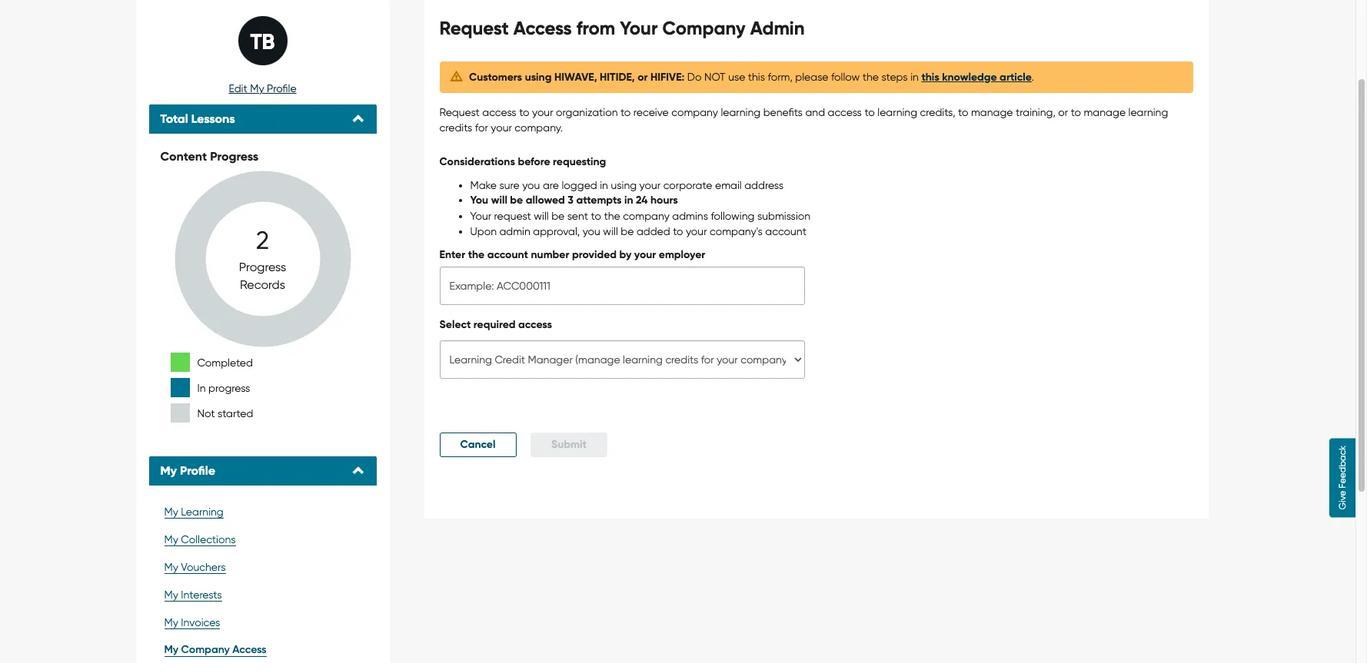 Task type: describe. For each thing, give the bounding box(es) containing it.
enter the account number provided by your employer
[[440, 249, 705, 262]]

total lessons button
[[160, 112, 365, 126]]

steps
[[882, 71, 908, 83]]

1 horizontal spatial access
[[514, 17, 572, 39]]

progress for content
[[210, 149, 259, 164]]

following
[[711, 210, 755, 223]]

select
[[440, 319, 471, 332]]

2
[[256, 227, 269, 256]]

content progress
[[160, 149, 259, 164]]

to right and
[[865, 106, 875, 119]]

to up company.
[[519, 106, 530, 119]]

company inside the make sure you are logged in using your corporate email address you will be allowed 3 attempts in 24 hours your request will be sent to the company admins following submission upon admin approval, you will be added to your company's account
[[623, 210, 670, 223]]

hiwave,
[[554, 71, 597, 84]]

edit
[[229, 82, 247, 95]]

required
[[474, 319, 516, 332]]

request for request access from your company admin​
[[440, 17, 509, 39]]

my collections button
[[160, 530, 365, 550]]

2 vertical spatial be
[[621, 226, 634, 238]]

my interests
[[164, 589, 222, 601]]

hours
[[651, 194, 678, 207]]

from
[[577, 17, 615, 39]]

customers using hiwave, hitide, or hifive: do not use this form, please follow the steps in this knowledge article .
[[469, 71, 1034, 84]]

my invoices
[[164, 617, 220, 629]]

knowledge
[[942, 71, 997, 84]]

warning sign image
[[451, 71, 466, 82]]

total lessons
[[160, 112, 235, 126]]

my interests button
[[160, 585, 365, 605]]

invoices
[[181, 617, 220, 629]]

0 horizontal spatial account
[[487, 249, 528, 262]]

3 learning from the left
[[1129, 106, 1168, 119]]

to down the admins on the top
[[673, 226, 683, 238]]

benefits
[[763, 106, 803, 119]]

considerations before requesting
[[440, 156, 606, 169]]

your right the by
[[634, 249, 656, 262]]

1 vertical spatial in
[[600, 179, 608, 192]]

to left receive
[[621, 106, 631, 119]]

using inside the make sure you are logged in using your corporate email address you will be allowed 3 attempts in 24 hours your request will be sent to the company admins following submission upon admin approval, you will be added to your company's account
[[611, 179, 637, 192]]

my for my learning
[[164, 506, 178, 518]]

for
[[475, 122, 488, 134]]

my for my company access
[[164, 644, 179, 657]]

progress for 2
[[239, 260, 286, 275]]

considerations
[[440, 156, 515, 169]]

training,
[[1016, 106, 1056, 119]]

tb
[[250, 29, 275, 55]]

collections
[[181, 534, 236, 546]]

you
[[470, 194, 489, 207]]

total lessons button
[[160, 112, 365, 126]]

corporate
[[663, 179, 713, 192]]

are
[[543, 179, 559, 192]]

edit my profile link
[[229, 82, 297, 95]]

submission
[[757, 210, 811, 223]]

do
[[687, 71, 702, 83]]

0 vertical spatial or
[[638, 71, 648, 84]]

your up company.
[[532, 106, 553, 119]]

number
[[531, 249, 569, 262]]

my for my interests
[[164, 589, 178, 601]]

0 vertical spatial your
[[620, 17, 658, 39]]

my right edit
[[250, 82, 264, 95]]

admin​
[[750, 17, 805, 39]]

chevron up image for lessons
[[353, 113, 365, 125]]

my invoices button
[[160, 613, 365, 633]]

learning
[[181, 506, 224, 518]]

1 horizontal spatial profile
[[267, 82, 297, 95]]

my for my profile
[[160, 464, 177, 479]]

your inside the make sure you are logged in using your corporate email address you will be allowed 3 attempts in 24 hours your request will be sent to the company admins following submission upon admin approval, you will be added to your company's account
[[470, 210, 492, 223]]

this knowledge article link
[[922, 71, 1032, 84]]

attempts
[[576, 194, 622, 207]]

account inside the make sure you are logged in using your corporate email address you will be allowed 3 attempts in 24 hours your request will be sent to the company admins following submission upon admin approval, you will be added to your company's account
[[766, 226, 807, 238]]

0 vertical spatial using
[[525, 71, 552, 84]]

requesting
[[553, 156, 606, 169]]

added
[[637, 226, 670, 238]]

vouchers
[[181, 561, 226, 574]]

to right credits,
[[958, 106, 969, 119]]

chevron up image for profile
[[353, 465, 365, 478]]

allowed 3
[[526, 194, 574, 207]]

my learning
[[164, 506, 224, 518]]

total
[[160, 112, 188, 126]]

sure
[[500, 179, 520, 192]]

1 horizontal spatial you
[[583, 226, 601, 238]]

my for my collections
[[164, 534, 178, 546]]

form,
[[768, 71, 793, 83]]

and
[[806, 106, 825, 119]]

sent
[[567, 210, 588, 223]]

approval,
[[533, 226, 580, 238]]

make sure you are logged in using your corporate email address you will be allowed 3 attempts in 24 hours your request will be sent to the company admins following submission upon admin approval, you will be added to your company's account
[[470, 179, 811, 238]]

1 vertical spatial be
[[552, 210, 565, 223]]



Task type: vqa. For each thing, say whether or not it's contained in the screenshot.
hours
yes



Task type: locate. For each thing, give the bounding box(es) containing it.
interests
[[181, 589, 222, 601]]

1 vertical spatial company
[[623, 210, 670, 223]]

1 horizontal spatial will
[[534, 210, 549, 223]]

access inside button
[[233, 644, 267, 657]]

this right 'use' at the right of the page
[[748, 71, 765, 83]]

1 this from the left
[[748, 71, 765, 83]]

2 manage from the left
[[1084, 106, 1126, 119]]

your up upon
[[470, 210, 492, 223]]

employer
[[659, 249, 705, 262]]

1 horizontal spatial manage
[[1084, 106, 1126, 119]]

2 horizontal spatial will
[[603, 226, 618, 238]]

follow
[[831, 71, 860, 83]]

your right from
[[620, 17, 658, 39]]

24
[[636, 194, 648, 207]]

1 learning from the left
[[721, 106, 761, 119]]

enter
[[440, 249, 465, 262]]

by
[[619, 249, 632, 262]]

0 vertical spatial request
[[440, 17, 509, 39]]

please
[[795, 71, 829, 83]]

or inside request access to your organization to receive company learning benefits and access to learning credits, to manage training, or to manage learning credits for your company.
[[1058, 106, 1068, 119]]

you left the are
[[522, 179, 540, 192]]

0 vertical spatial progress
[[210, 149, 259, 164]]

0 vertical spatial company
[[663, 17, 746, 39]]

will down allowed 3
[[534, 210, 549, 223]]

my down my invoices
[[164, 644, 179, 657]]

0 vertical spatial be
[[510, 194, 523, 207]]

1 request from the top
[[440, 17, 509, 39]]

0 horizontal spatial you
[[522, 179, 540, 192]]

.
[[1032, 71, 1034, 83]]

1 horizontal spatial the
[[604, 210, 620, 223]]

0 horizontal spatial this
[[748, 71, 765, 83]]

select required access
[[440, 319, 552, 332]]

access right required
[[518, 319, 552, 332]]

my learning button
[[160, 502, 365, 522]]

1 vertical spatial account
[[487, 249, 528, 262]]

0 horizontal spatial be
[[510, 194, 523, 207]]

1 horizontal spatial company
[[663, 17, 746, 39]]

my profile button
[[160, 464, 365, 479]]

0 vertical spatial company
[[672, 106, 718, 119]]

will
[[491, 194, 507, 207], [534, 210, 549, 223], [603, 226, 618, 238]]

my left invoices
[[164, 617, 178, 629]]

1 vertical spatial you
[[583, 226, 601, 238]]

company inside request access to your organization to receive company learning benefits and access to learning credits, to manage training, or to manage learning credits for your company.
[[672, 106, 718, 119]]

the right "enter"
[[468, 249, 485, 262]]

my collections
[[164, 534, 236, 546]]

or right training,
[[1058, 106, 1068, 119]]

using
[[525, 71, 552, 84], [611, 179, 637, 192]]

my profile
[[160, 464, 215, 479]]

request for request access to your organization to receive company learning benefits and access to learning credits, to manage training, or to manage learning credits for your company.
[[440, 106, 480, 119]]

not
[[704, 71, 726, 83]]

provided
[[572, 249, 617, 262]]

2 horizontal spatial be
[[621, 226, 634, 238]]

0 vertical spatial access
[[514, 17, 572, 39]]

2 this from the left
[[922, 71, 940, 84]]

to
[[519, 106, 530, 119], [621, 106, 631, 119], [865, 106, 875, 119], [958, 106, 969, 119], [1071, 106, 1081, 119], [591, 210, 601, 223], [673, 226, 683, 238]]

account down admin
[[487, 249, 528, 262]]

records
[[240, 278, 285, 292]]

1 vertical spatial using
[[611, 179, 637, 192]]

progress
[[210, 149, 259, 164], [239, 260, 286, 275]]

this right steps
[[922, 71, 940, 84]]

1 horizontal spatial this
[[922, 71, 940, 84]]

company down invoices
[[181, 644, 230, 657]]

this
[[748, 71, 765, 83], [922, 71, 940, 84]]

admin
[[499, 226, 531, 238]]

0 vertical spatial you
[[522, 179, 540, 192]]

2 horizontal spatial in
[[911, 71, 919, 83]]

2 horizontal spatial learning
[[1129, 106, 1168, 119]]

you down sent
[[583, 226, 601, 238]]

in
[[911, 71, 919, 83], [600, 179, 608, 192], [625, 194, 633, 207]]

chevron up image inside my profile button
[[353, 465, 365, 478]]

2 learning from the left
[[878, 106, 918, 119]]

1 vertical spatial access
[[233, 644, 267, 657]]

access up for
[[482, 106, 517, 119]]

company down do
[[672, 106, 718, 119]]

0 horizontal spatial access
[[233, 644, 267, 657]]

admins
[[672, 210, 708, 223]]

0 horizontal spatial access
[[482, 106, 517, 119]]

company down 24
[[623, 210, 670, 223]]

1 vertical spatial company
[[181, 644, 230, 657]]

email
[[715, 179, 742, 192]]

your down the admins on the top
[[686, 226, 707, 238]]

my left interests
[[164, 589, 178, 601]]

my inside my learning button
[[164, 506, 178, 518]]

0 vertical spatial profile
[[267, 82, 297, 95]]

0 vertical spatial the
[[863, 71, 879, 83]]

0 horizontal spatial company
[[181, 644, 230, 657]]

my profile button
[[160, 464, 365, 479]]

company inside button
[[181, 644, 230, 657]]

lessons
[[191, 112, 235, 126]]

company's
[[710, 226, 763, 238]]

logged
[[562, 179, 597, 192]]

my inside my interests button
[[164, 589, 178, 601]]

0 horizontal spatial company
[[623, 210, 670, 223]]

account down submission
[[766, 226, 807, 238]]

1 chevron up image from the top
[[353, 113, 365, 125]]

2 vertical spatial will
[[603, 226, 618, 238]]

to right training,
[[1071, 106, 1081, 119]]

customers
[[469, 71, 522, 84]]

0 horizontal spatial or
[[638, 71, 648, 84]]

1 vertical spatial the
[[604, 210, 620, 223]]

be up the by
[[621, 226, 634, 238]]

manage
[[971, 106, 1013, 119], [1084, 106, 1126, 119]]

access
[[482, 106, 517, 119], [828, 106, 862, 119], [518, 319, 552, 332]]

using up 24
[[611, 179, 637, 192]]

0 vertical spatial chevron up image
[[353, 113, 365, 125]]

request access to your organization to receive company learning benefits and access to learning credits, to manage training, or to manage learning credits for your company.
[[440, 106, 1168, 134]]

2 request from the top
[[440, 106, 480, 119]]

request up credits
[[440, 106, 480, 119]]

2 horizontal spatial access
[[828, 106, 862, 119]]

my up the my learning
[[160, 464, 177, 479]]

0 horizontal spatial the
[[468, 249, 485, 262]]

1 vertical spatial chevron up image
[[353, 465, 365, 478]]

to down attempts at the left of the page
[[591, 210, 601, 223]]

0 horizontal spatial learning
[[721, 106, 761, 119]]

my left learning
[[164, 506, 178, 518]]

will down sure
[[491, 194, 507, 207]]

content
[[160, 149, 207, 164]]

use
[[728, 71, 745, 83]]

credits
[[440, 122, 472, 134]]

1 horizontal spatial account
[[766, 226, 807, 238]]

my inside my company access button
[[164, 644, 179, 657]]

my
[[250, 82, 264, 95], [160, 464, 177, 479], [164, 506, 178, 518], [164, 534, 178, 546], [164, 561, 178, 574], [164, 589, 178, 601], [164, 617, 178, 629], [164, 644, 179, 657]]

article
[[1000, 71, 1032, 84]]

cancel
[[460, 439, 496, 452]]

your
[[620, 17, 658, 39], [470, 210, 492, 223]]

my company access button
[[160, 640, 365, 660]]

before
[[518, 156, 550, 169]]

the down attempts at the left of the page
[[604, 210, 620, 223]]

0 horizontal spatial your
[[470, 210, 492, 223]]

account
[[766, 226, 807, 238], [487, 249, 528, 262]]

Example: ACC000111 text field
[[440, 267, 805, 306]]

the inside the make sure you are logged in using your corporate email address you will be allowed 3 attempts in 24 hours your request will be sent to the company admins following submission upon admin approval, you will be added to your company's account
[[604, 210, 620, 223]]

my vouchers button
[[160, 557, 365, 577]]

profile up the my learning
[[180, 464, 215, 479]]

be
[[510, 194, 523, 207], [552, 210, 565, 223], [621, 226, 634, 238]]

manage right training,
[[1084, 106, 1126, 119]]

manage down this knowledge article link
[[971, 106, 1013, 119]]

using left hiwave, at the top left of page
[[525, 71, 552, 84]]

0 horizontal spatial profile
[[180, 464, 215, 479]]

chevron up image
[[353, 113, 365, 125], [353, 465, 365, 478]]

1 horizontal spatial be
[[552, 210, 565, 223]]

organization
[[556, 106, 618, 119]]

0 vertical spatial in
[[911, 71, 919, 83]]

1 vertical spatial request
[[440, 106, 480, 119]]

2 chevron up image from the top
[[353, 465, 365, 478]]

your right for
[[491, 122, 512, 134]]

access left from
[[514, 17, 572, 39]]

receive
[[634, 106, 669, 119]]

be up request
[[510, 194, 523, 207]]

progress up 'records'
[[239, 260, 286, 275]]

profile up total lessons dropdown button
[[267, 82, 297, 95]]

2 progress records
[[239, 227, 286, 292]]

you
[[522, 179, 540, 192], [583, 226, 601, 238]]

or
[[638, 71, 648, 84], [1058, 106, 1068, 119]]

access right and
[[828, 106, 862, 119]]

1 horizontal spatial company
[[672, 106, 718, 119]]

1 horizontal spatial access
[[518, 319, 552, 332]]

1 vertical spatial profile
[[180, 464, 215, 479]]

1 horizontal spatial in
[[625, 194, 633, 207]]

1 horizontal spatial or
[[1058, 106, 1068, 119]]

1 manage from the left
[[971, 106, 1013, 119]]

my inside the my invoices button
[[164, 617, 178, 629]]

progress down lessons
[[210, 149, 259, 164]]

0 vertical spatial account
[[766, 226, 807, 238]]

in inside customers using hiwave, hitide, or hifive: do not use this form, please follow the steps in this knowledge article .
[[911, 71, 919, 83]]

be up approval,
[[552, 210, 565, 223]]

address
[[745, 179, 784, 192]]

request access from your company admin​
[[440, 17, 805, 39]]

0 horizontal spatial will
[[491, 194, 507, 207]]

this inside customers using hiwave, hitide, or hifive: do not use this form, please follow the steps in this knowledge article .
[[748, 71, 765, 83]]

request inside request access to your organization to receive company learning benefits and access to learning credits, to manage training, or to manage learning credits for your company.
[[440, 106, 480, 119]]

2 vertical spatial the
[[468, 249, 485, 262]]

my inside my collections button
[[164, 534, 178, 546]]

request
[[440, 17, 509, 39], [440, 106, 480, 119]]

in left 24
[[625, 194, 633, 207]]

your up 24
[[640, 179, 661, 192]]

will up provided
[[603, 226, 618, 238]]

request
[[494, 210, 531, 223]]

my down the my learning
[[164, 534, 178, 546]]

1 vertical spatial will
[[534, 210, 549, 223]]

my left vouchers
[[164, 561, 178, 574]]

1 horizontal spatial using
[[611, 179, 637, 192]]

0 horizontal spatial manage
[[971, 106, 1013, 119]]

0 horizontal spatial in
[[600, 179, 608, 192]]

my company access
[[164, 644, 267, 657]]

1 vertical spatial or
[[1058, 106, 1068, 119]]

1 horizontal spatial your
[[620, 17, 658, 39]]

request up warning sign icon
[[440, 17, 509, 39]]

in right steps
[[911, 71, 919, 83]]

my for my vouchers
[[164, 561, 178, 574]]

cancel button
[[440, 433, 516, 458]]

2 horizontal spatial the
[[863, 71, 879, 83]]

the left steps
[[863, 71, 879, 83]]

company.
[[515, 122, 563, 134]]

my vouchers
[[164, 561, 226, 574]]

2 vertical spatial in
[[625, 194, 633, 207]]

access down the my invoices button
[[233, 644, 267, 657]]

my inside 'my vouchers' 'button'
[[164, 561, 178, 574]]

upon
[[470, 226, 497, 238]]

1 horizontal spatial learning
[[878, 106, 918, 119]]

1 vertical spatial progress
[[239, 260, 286, 275]]

hifive:
[[651, 71, 685, 84]]

make
[[470, 179, 497, 192]]

company up do
[[663, 17, 746, 39]]

edit my profile
[[229, 82, 297, 95]]

or left hifive: on the top of page
[[638, 71, 648, 84]]

chevron up image inside total lessons button
[[353, 113, 365, 125]]

credits,
[[920, 106, 956, 119]]

my for my invoices
[[164, 617, 178, 629]]

hitide,
[[600, 71, 635, 84]]

your
[[532, 106, 553, 119], [491, 122, 512, 134], [640, 179, 661, 192], [686, 226, 707, 238], [634, 249, 656, 262]]

1 vertical spatial your
[[470, 210, 492, 223]]

company
[[672, 106, 718, 119], [623, 210, 670, 223]]

the inside customers using hiwave, hitide, or hifive: do not use this form, please follow the steps in this knowledge article .
[[863, 71, 879, 83]]

0 vertical spatial will
[[491, 194, 507, 207]]

0 horizontal spatial using
[[525, 71, 552, 84]]

in up attempts at the left of the page
[[600, 179, 608, 192]]



